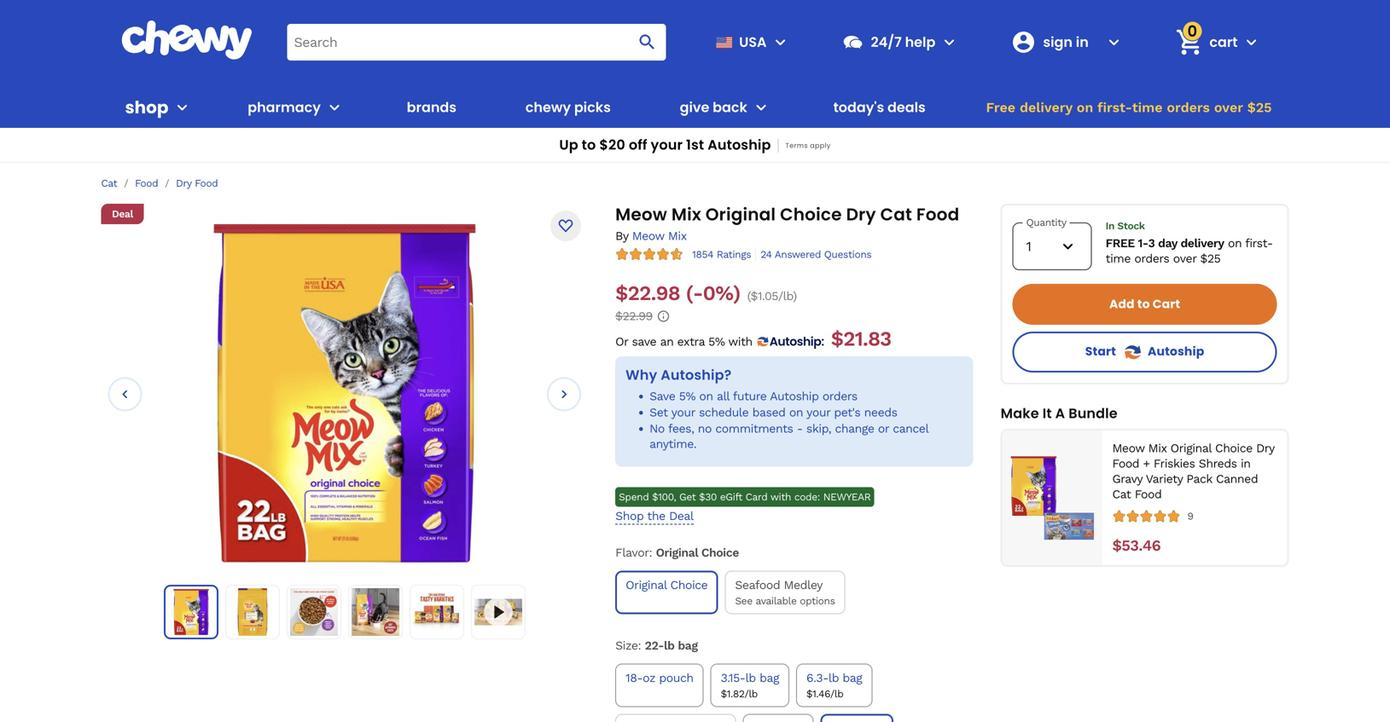 Task type: describe. For each thing, give the bounding box(es) containing it.
0
[[1187, 20, 1197, 42]]

chewy support image
[[842, 31, 864, 53]]

0 horizontal spatial bag
[[678, 639, 698, 653]]

on inside on first- time orders over $25
[[1228, 236, 1242, 250]]

choice for flavor : original choice
[[701, 546, 739, 560]]

card
[[745, 491, 768, 503]]

mix for meow mix original choice dry cat food
[[671, 203, 701, 227]]

flavor
[[615, 546, 649, 560]]

or
[[878, 422, 889, 436]]

answered
[[775, 249, 821, 261]]

why
[[626, 366, 657, 385]]

skip,
[[806, 422, 831, 436]]

orders inside on first- time orders over $25
[[1134, 252, 1169, 266]]

all
[[717, 389, 729, 403]]

give back link
[[673, 87, 747, 128]]

$30
[[699, 491, 717, 503]]

dry for meow mix original choice dry food + friskies shreds in gravy variety pack canned cat food
[[1256, 442, 1274, 456]]

over inside on first- time orders over $25
[[1173, 252, 1197, 266]]

0 vertical spatial dry
[[176, 177, 192, 189]]

chewy picks
[[525, 98, 611, 117]]

meow mix original choice dry cat food, 22-lb bag slide 5 of 6 image
[[413, 589, 461, 637]]

usa
[[739, 32, 767, 51]]

variety
[[1146, 472, 1183, 487]]

autoship?
[[661, 366, 732, 385]]

choice inside button
[[670, 579, 708, 593]]

orders inside why autoship? save 5% on all future autoship orders set your schedule based on your pet's needs no fees, no commitments - skip, change or cancel anytime.
[[822, 389, 857, 403]]

code:
[[794, 491, 820, 503]]

sign in link
[[1004, 22, 1100, 63]]

give
[[680, 98, 709, 117]]

pet's
[[834, 406, 860, 420]]

meow mix link
[[632, 229, 687, 243]]

flavor : original choice
[[615, 546, 739, 560]]

6.3-lb bag $1.46/lb
[[806, 672, 862, 701]]

$25 inside on first- time orders over $25
[[1200, 252, 1221, 266]]

$22.99 text field
[[615, 309, 653, 324]]

menu image for "shop" popup button
[[172, 97, 192, 118]]

an
[[660, 335, 674, 349]]

+
[[1143, 457, 1150, 471]]

stock
[[1117, 220, 1145, 232]]

3
[[1148, 236, 1155, 250]]

free delivery on first-time orders over $25 button
[[981, 87, 1277, 128]]

account menu image
[[1104, 32, 1124, 52]]

submit search image
[[637, 32, 657, 52]]

1 vertical spatial meow mix original choice dry cat food, 22-lb bag slide 1 of 6 image
[[168, 590, 214, 636]]

meow mix original choice dry food + friskies shreds in gravy variety pack canned cat food
[[1112, 442, 1274, 502]]

chewy home image
[[121, 20, 253, 60]]

menu image for usa popup button
[[770, 32, 791, 52]]

$21.83
[[831, 327, 891, 351]]

brands
[[407, 98, 457, 117]]

18-oz pouch
[[626, 672, 693, 686]]

picks
[[574, 98, 611, 117]]

$22.99
[[615, 309, 653, 324]]

day
[[1158, 236, 1177, 250]]

$1.46/lb
[[806, 689, 843, 701]]

egift
[[720, 491, 742, 503]]

cart
[[1153, 296, 1180, 313]]

terms
[[786, 141, 808, 151]]

anytime.
[[650, 437, 696, 451]]

your up "skip,"
[[807, 406, 830, 420]]

sign in
[[1043, 32, 1089, 51]]

bag for 3.15-lb bag
[[760, 672, 779, 686]]

0 horizontal spatial deal
[[112, 208, 133, 220]]

meow mix original choice dry cat food, 22-lb bag slide 2 of 6 image
[[229, 589, 276, 637]]

up to $20 off your 1st autoship
[[559, 135, 771, 154]]

autoship down "cart"
[[1148, 343, 1204, 360]]

set
[[650, 406, 668, 420]]

cart menu image
[[1241, 32, 1262, 52]]

schedule
[[699, 406, 749, 420]]

cancel
[[893, 422, 928, 436]]

1-
[[1138, 236, 1148, 250]]

1 vertical spatial meow
[[632, 229, 664, 243]]

pharmacy link
[[241, 87, 321, 128]]

delivery inside button
[[1020, 99, 1073, 116]]

deal inside 'spend $100, get $30 egift card with code: newyear shop the deal'
[[669, 509, 694, 523]]

$1.05
[[751, 289, 778, 303]]

cart
[[1210, 32, 1238, 51]]

pouch
[[659, 672, 693, 686]]

$1.82/lb
[[721, 689, 758, 701]]

meow for meow mix original choice dry cat food
[[615, 203, 667, 227]]

0%)
[[703, 281, 740, 306]]

meow mix original choice dry cat food
[[615, 203, 960, 227]]

gravy
[[1112, 472, 1143, 487]]

5% inside why autoship? save 5% on all future autoship orders set your schedule based on your pet's needs no fees, no commitments - skip, change or cancel anytime.
[[679, 389, 695, 403]]

with inside 'spend $100, get $30 egift card with code: newyear shop the deal'
[[770, 491, 791, 503]]

bag for 6.3-lb bag
[[843, 672, 862, 686]]

: for size
[[638, 639, 641, 653]]

24/7
[[871, 32, 902, 51]]

-
[[797, 422, 803, 436]]

give back
[[680, 98, 747, 117]]

cat link
[[101, 177, 117, 190]]

24/7 help link
[[835, 22, 936, 63]]

seafood
[[735, 579, 780, 593]]

choice for meow mix original choice dry food + friskies shreds in gravy variety pack canned cat food
[[1215, 442, 1253, 456]]

shreds
[[1199, 457, 1237, 471]]

add to cart
[[1109, 296, 1180, 313]]

on up -
[[789, 406, 803, 420]]

: for flavor
[[649, 546, 652, 560]]

original for flavor : original choice
[[656, 546, 698, 560]]

based
[[752, 406, 786, 420]]

meow mix original choice dry cat food, 22-lb bag slide 1 of 6 image inside the carousel-slider region
[[212, 222, 477, 563]]

24 answered questions
[[761, 249, 872, 261]]

$22.98 (-0%) text field
[[615, 281, 740, 306]]

on first- time orders over $25
[[1106, 236, 1273, 266]]

lb inside the $22.98 (-0%) ( $1.05 / lb )
[[783, 289, 793, 303]]

save
[[632, 335, 656, 349]]

on left all
[[699, 389, 713, 403]]

meow mix original choice dry food + friskies shreds in gravy variety pack canned cat food image
[[1009, 455, 1095, 541]]

3.15-
[[721, 672, 745, 686]]

medley
[[784, 579, 823, 593]]

food link
[[135, 177, 158, 190]]

$22.98
[[615, 281, 680, 306]]

seafood medley see available options
[[735, 579, 835, 608]]



Task type: vqa. For each thing, say whether or not it's contained in the screenshot.
top $25
yes



Task type: locate. For each thing, give the bounding box(es) containing it.
time inside on first- time orders over $25
[[1106, 252, 1131, 266]]

0 horizontal spatial 5%
[[679, 389, 695, 403]]

$22.98 (-0%) ( $1.05 / lb )
[[615, 281, 797, 306]]

pharmacy
[[248, 98, 321, 117]]

3.15-lb bag $1.82/lb
[[721, 672, 779, 701]]

see
[[735, 596, 753, 608]]

mix inside "meow mix original choice dry food + friskies shreds in gravy variety pack canned cat food"
[[1148, 442, 1167, 456]]

autoship down back
[[708, 135, 771, 154]]

1 horizontal spatial deal
[[669, 509, 694, 523]]

2 vertical spatial cat
[[1112, 488, 1131, 502]]

mix
[[671, 203, 701, 227], [668, 229, 687, 243], [1148, 442, 1167, 456]]

meow for meow mix original choice dry food + friskies shreds in gravy variety pack canned cat food
[[1112, 442, 1145, 456]]

2 horizontal spatial :
[[821, 334, 824, 350]]

0 vertical spatial meow
[[615, 203, 667, 227]]

1 vertical spatial with
[[770, 491, 791, 503]]

0 horizontal spatial dry
[[176, 177, 192, 189]]

2 horizontal spatial dry
[[1256, 442, 1274, 456]]

orders down items icon
[[1167, 99, 1210, 116]]

your
[[651, 135, 683, 154], [671, 406, 695, 420], [807, 406, 830, 420]]

group containing original choice
[[612, 568, 977, 618]]

0 horizontal spatial first-
[[1097, 99, 1132, 116]]

with right card
[[770, 491, 791, 503]]

carousel-slider region
[[108, 222, 581, 567]]

meow mix original choice dry cat food, 22-lb bag slide 6 of 6 image
[[474, 599, 522, 626]]

choice for meow mix original choice dry cat food
[[780, 203, 842, 227]]

bag inside the "3.15-lb bag $1.82/lb"
[[760, 672, 779, 686]]

$25 inside button
[[1247, 99, 1272, 116]]

items image
[[1174, 27, 1204, 57]]

autoship down ) on the top right
[[770, 334, 821, 350]]

(-
[[686, 281, 703, 306]]

1 horizontal spatial to
[[1137, 296, 1150, 313]]

first- inside on first- time orders over $25
[[1245, 236, 1273, 250]]

meow right by
[[632, 229, 664, 243]]

terms apply
[[786, 141, 831, 151]]

orders up pet's
[[822, 389, 857, 403]]

1 vertical spatial over
[[1173, 252, 1197, 266]]

1 vertical spatial cat
[[880, 203, 912, 227]]

$25 down cart menu "icon"
[[1247, 99, 1272, 116]]

1 vertical spatial 5%
[[679, 389, 695, 403]]

choice up seafood
[[701, 546, 739, 560]]

over
[[1214, 99, 1243, 116], [1173, 252, 1197, 266]]

1 vertical spatial $25
[[1200, 252, 1221, 266]]

0 horizontal spatial menu image
[[172, 97, 192, 118]]

$20
[[599, 135, 625, 154]]

lb right $1.05
[[783, 289, 793, 303]]

0 horizontal spatial time
[[1106, 252, 1131, 266]]

lb up "$1.46/lb"
[[828, 672, 839, 686]]

5%
[[708, 335, 725, 349], [679, 389, 695, 403]]

future
[[733, 389, 767, 403]]

to inside add to cart button
[[1137, 296, 1150, 313]]

on right day
[[1228, 236, 1242, 250]]

18-
[[626, 672, 643, 686]]

commitments
[[715, 422, 793, 436]]

0 horizontal spatial delivery
[[1020, 99, 1073, 116]]

meow mix original choice dry cat food, 22-lb bag slide 4 of 6 image
[[351, 589, 399, 637]]

first- inside button
[[1097, 99, 1132, 116]]

lb up $1.82/lb
[[745, 672, 756, 686]]

)
[[793, 289, 797, 303]]

original up ratings
[[706, 203, 776, 227]]

spend
[[619, 491, 649, 503]]

choice
[[780, 203, 842, 227], [1215, 442, 1253, 456], [701, 546, 739, 560], [670, 579, 708, 593]]

original for meow mix original choice dry cat food
[[706, 203, 776, 227]]

menu image
[[770, 32, 791, 52], [172, 97, 192, 118]]

0 vertical spatial group
[[612, 568, 977, 618]]

0 horizontal spatial cat
[[101, 177, 117, 189]]

0 vertical spatial over
[[1214, 99, 1243, 116]]

choice up in
[[1215, 442, 1253, 456]]

help menu image
[[939, 32, 959, 52]]

group for flavor : original choice
[[612, 568, 977, 618]]

meow inside "meow mix original choice dry food + friskies shreds in gravy variety pack canned cat food"
[[1112, 442, 1145, 456]]

1 horizontal spatial first-
[[1245, 236, 1273, 250]]

original up original choice
[[656, 546, 698, 560]]

first-
[[1097, 99, 1132, 116], [1245, 236, 1273, 250]]

friskies
[[1154, 457, 1195, 471]]

group for size : 22-lb bag
[[612, 661, 977, 723]]

0 vertical spatial cat
[[101, 177, 117, 189]]

menu image right shop
[[172, 97, 192, 118]]

$100,
[[652, 491, 676, 503]]

autoship inside site banner
[[708, 135, 771, 154]]

ratings
[[717, 249, 751, 261]]

: left 22- on the left of page
[[638, 639, 641, 653]]

shop the deal button
[[615, 509, 694, 525]]

Product search field
[[287, 24, 666, 60]]

$53.46
[[1112, 537, 1161, 555]]

Search text field
[[287, 24, 666, 60]]

0 vertical spatial $25
[[1247, 99, 1272, 116]]

needs
[[864, 406, 897, 420]]

over down cart
[[1214, 99, 1243, 116]]

0 horizontal spatial :
[[638, 639, 641, 653]]

in
[[1076, 32, 1089, 51], [1106, 220, 1115, 232]]

0 vertical spatial first-
[[1097, 99, 1132, 116]]

0 vertical spatial delivery
[[1020, 99, 1073, 116]]

18-oz pouch button
[[615, 664, 704, 708]]

delivery right free
[[1020, 99, 1073, 116]]

bag up "$1.46/lb"
[[843, 672, 862, 686]]

fees,
[[668, 422, 694, 436]]

mix for meow mix original choice dry food + friskies shreds in gravy variety pack canned cat food
[[1148, 442, 1167, 456]]

over inside button
[[1214, 99, 1243, 116]]

original down flavor
[[626, 579, 667, 593]]

site banner
[[0, 0, 1390, 163]]

meow up +
[[1112, 442, 1145, 456]]

to inside site banner
[[582, 135, 596, 154]]

1 vertical spatial mix
[[668, 229, 687, 243]]

meow up the by meow mix
[[615, 203, 667, 227]]

1 horizontal spatial menu image
[[770, 32, 791, 52]]

in inside sign in link
[[1076, 32, 1089, 51]]

to for cart
[[1137, 296, 1150, 313]]

free 1-3 day delivery
[[1106, 236, 1224, 250]]

1 horizontal spatial over
[[1214, 99, 1243, 116]]

1 horizontal spatial $25
[[1247, 99, 1272, 116]]

original choice
[[626, 579, 708, 593]]

add
[[1109, 296, 1135, 313]]

1 horizontal spatial bag
[[760, 672, 779, 686]]

$53.46 text field
[[1112, 537, 1161, 556]]

0 vertical spatial menu image
[[770, 32, 791, 52]]

dry up canned
[[1256, 442, 1274, 456]]

help
[[905, 32, 936, 51]]

to right add
[[1137, 296, 1150, 313]]

in right sign
[[1076, 32, 1089, 51]]

1 vertical spatial time
[[1106, 252, 1131, 266]]

menu image inside usa popup button
[[770, 32, 791, 52]]

dry up questions
[[846, 203, 876, 227]]

2 horizontal spatial cat
[[1112, 488, 1131, 502]]

0 vertical spatial meow mix original choice dry cat food, 22-lb bag slide 1 of 6 image
[[212, 222, 477, 563]]

$25 down free 1-3 day delivery
[[1200, 252, 1221, 266]]

deal down get
[[669, 509, 694, 523]]

1 vertical spatial orders
[[1134, 252, 1169, 266]]

: left $21.83 text box
[[821, 334, 824, 350]]

1 vertical spatial dry
[[846, 203, 876, 227]]

menu image inside "shop" popup button
[[172, 97, 192, 118]]

in up free
[[1106, 220, 1115, 232]]

or save an extra 5% with
[[615, 335, 752, 349]]

bag inside the 6.3-lb bag $1.46/lb
[[843, 672, 862, 686]]

1 horizontal spatial :
[[649, 546, 652, 560]]

original for meow mix original choice dry food + friskies shreds in gravy variety pack canned cat food
[[1170, 442, 1211, 456]]

2 group from the top
[[612, 661, 977, 723]]

0 horizontal spatial in
[[1076, 32, 1089, 51]]

add to cart button
[[1013, 284, 1277, 325]]

delivery right day
[[1181, 236, 1224, 250]]

original inside "meow mix original choice dry food + friskies shreds in gravy variety pack canned cat food"
[[1170, 442, 1211, 456]]

off
[[629, 135, 647, 154]]

24 answered questions button
[[755, 248, 872, 261]]

dry food
[[176, 177, 218, 189]]

1854 ratings
[[692, 249, 751, 261]]

pack
[[1186, 472, 1212, 487]]

cat
[[101, 177, 117, 189], [880, 203, 912, 227], [1112, 488, 1131, 502]]

1 horizontal spatial dry
[[846, 203, 876, 227]]

save
[[650, 389, 675, 403]]

1 vertical spatial delivery
[[1181, 236, 1224, 250]]

1 vertical spatial :
[[649, 546, 652, 560]]

1 horizontal spatial cat
[[880, 203, 912, 227]]

time
[[1132, 99, 1163, 116], [1106, 252, 1131, 266]]

1 vertical spatial to
[[1137, 296, 1150, 313]]

get
[[679, 491, 696, 503]]

5% down autoship?
[[679, 389, 695, 403]]

0 horizontal spatial to
[[582, 135, 596, 154]]

0 vertical spatial orders
[[1167, 99, 1210, 116]]

1 vertical spatial first-
[[1245, 236, 1273, 250]]

dry right food link
[[176, 177, 192, 189]]

$25
[[1247, 99, 1272, 116], [1200, 252, 1221, 266]]

0 vertical spatial 5%
[[708, 335, 725, 349]]

choice up 24 answered questions button
[[780, 203, 842, 227]]

canned
[[1216, 472, 1258, 487]]

cat inside "meow mix original choice dry food + friskies shreds in gravy variety pack canned cat food"
[[1112, 488, 1131, 502]]

0 vertical spatial deal
[[112, 208, 133, 220]]

chewy
[[525, 98, 571, 117]]

dry inside "meow mix original choice dry food + friskies shreds in gravy variety pack canned cat food"
[[1256, 442, 1274, 456]]

orders
[[1167, 99, 1210, 116], [1134, 252, 1169, 266], [822, 389, 857, 403]]

bag right 22- on the left of page
[[678, 639, 698, 653]]

dry for meow mix original choice dry cat food
[[846, 203, 876, 227]]

time inside free delivery on first-time orders over $25 button
[[1132, 99, 1163, 116]]

6.3-
[[806, 672, 828, 686]]

2 vertical spatial orders
[[822, 389, 857, 403]]

shop
[[125, 96, 169, 119]]

bag
[[678, 639, 698, 653], [760, 672, 779, 686], [843, 672, 862, 686]]

1st
[[686, 135, 704, 154]]

1 horizontal spatial in
[[1106, 220, 1115, 232]]

to
[[582, 135, 596, 154], [1137, 296, 1150, 313]]

2 vertical spatial :
[[638, 639, 641, 653]]

0 horizontal spatial $25
[[1200, 252, 1221, 266]]

over down day
[[1173, 252, 1197, 266]]

extra
[[677, 335, 705, 349]]

: for autoship
[[821, 334, 824, 350]]

deals
[[888, 98, 926, 117]]

original up the friskies
[[1170, 442, 1211, 456]]

on down sign in
[[1077, 99, 1093, 116]]

no
[[650, 422, 665, 436]]

by
[[615, 229, 628, 243]]

available
[[756, 596, 797, 608]]

1 vertical spatial menu image
[[172, 97, 192, 118]]

choice inside "meow mix original choice dry food + friskies shreds in gravy variety pack canned cat food"
[[1215, 442, 1253, 456]]

1 vertical spatial in
[[1106, 220, 1115, 232]]

1 horizontal spatial with
[[770, 491, 791, 503]]

meow mix original choice dry cat food, 22-lb bag slide 3 of 6 image
[[290, 589, 338, 637]]

brands link
[[400, 87, 463, 128]]

1 horizontal spatial 5%
[[708, 335, 725, 349]]

: up original choice
[[649, 546, 652, 560]]

list
[[164, 585, 526, 640]]

on inside button
[[1077, 99, 1093, 116]]

1 horizontal spatial time
[[1132, 99, 1163, 116]]

options
[[800, 596, 835, 608]]

1 vertical spatial deal
[[669, 509, 694, 523]]

2 vertical spatial mix
[[1148, 442, 1167, 456]]

change
[[835, 422, 874, 436]]

delivery
[[1020, 99, 1073, 116], [1181, 236, 1224, 250]]

orders inside button
[[1167, 99, 1210, 116]]

pharmacy menu image
[[324, 97, 345, 118]]

your inside site banner
[[651, 135, 683, 154]]

0 vertical spatial mix
[[671, 203, 701, 227]]

meow mix original choice dry cat food, 22-lb bag slide 1 of 6 image
[[212, 222, 477, 563], [168, 590, 214, 636]]

$21.83 text field
[[831, 327, 891, 351]]

5% right extra
[[708, 335, 725, 349]]

deal down "cat" link
[[112, 208, 133, 220]]

1 group from the top
[[612, 568, 977, 618]]

2 vertical spatial dry
[[1256, 442, 1274, 456]]

24/7 help
[[871, 32, 936, 51]]

lb inside the 6.3-lb bag $1.46/lb
[[828, 672, 839, 686]]

original inside button
[[626, 579, 667, 593]]

0 horizontal spatial with
[[728, 335, 752, 349]]

spend $100, get $30 egift card with code: newyear shop the deal
[[615, 491, 871, 523]]

lb inside the "3.15-lb bag $1.82/lb"
[[745, 672, 756, 686]]

autoship up based
[[770, 389, 819, 403]]

choice down flavor : original choice
[[670, 579, 708, 593]]

menu image right usa
[[770, 32, 791, 52]]

free delivery on first-time orders over $25
[[986, 99, 1272, 116]]

2 vertical spatial meow
[[1112, 442, 1145, 456]]

make
[[1001, 404, 1039, 423]]

size
[[615, 639, 638, 653]]

bag right "3.15-"
[[760, 672, 779, 686]]

lb
[[783, 289, 793, 303], [664, 639, 675, 653], [745, 672, 756, 686], [828, 672, 839, 686]]

bundle
[[1069, 404, 1118, 423]]

autoship :
[[770, 334, 824, 350]]

dry food link
[[176, 177, 218, 190]]

questions
[[824, 249, 872, 261]]

0 vertical spatial with
[[728, 335, 752, 349]]

size : 22-lb bag
[[615, 639, 698, 653]]

1 horizontal spatial delivery
[[1181, 236, 1224, 250]]

autoship
[[708, 135, 771, 154], [770, 334, 821, 350], [1148, 343, 1204, 360], [770, 389, 819, 403]]

today's
[[833, 98, 884, 117]]

24
[[761, 249, 772, 261]]

to for $20
[[582, 135, 596, 154]]

2 horizontal spatial bag
[[843, 672, 862, 686]]

with down ( on the top of the page
[[728, 335, 752, 349]]

lb up pouch
[[664, 639, 675, 653]]

sign
[[1043, 32, 1073, 51]]

0 horizontal spatial over
[[1173, 252, 1197, 266]]

group
[[612, 568, 977, 618], [612, 661, 977, 723]]

0 vertical spatial to
[[582, 135, 596, 154]]

give back menu image
[[751, 97, 771, 118]]

your left 1st
[[651, 135, 683, 154]]

22-
[[645, 639, 664, 653]]

0 vertical spatial :
[[821, 334, 824, 350]]

autoship inside why autoship? save 5% on all future autoship orders set your schedule based on your pet's needs no fees, no commitments - skip, change or cancel anytime.
[[770, 389, 819, 403]]

your up fees,
[[671, 406, 695, 420]]

in
[[1241, 457, 1251, 471]]

0 vertical spatial in
[[1076, 32, 1089, 51]]

orders down the 3
[[1134, 252, 1169, 266]]

to right up on the top left of page
[[582, 135, 596, 154]]

1 vertical spatial group
[[612, 661, 977, 723]]

group containing 18-oz pouch
[[612, 661, 977, 723]]

shop
[[615, 509, 644, 523]]

0 vertical spatial time
[[1132, 99, 1163, 116]]



